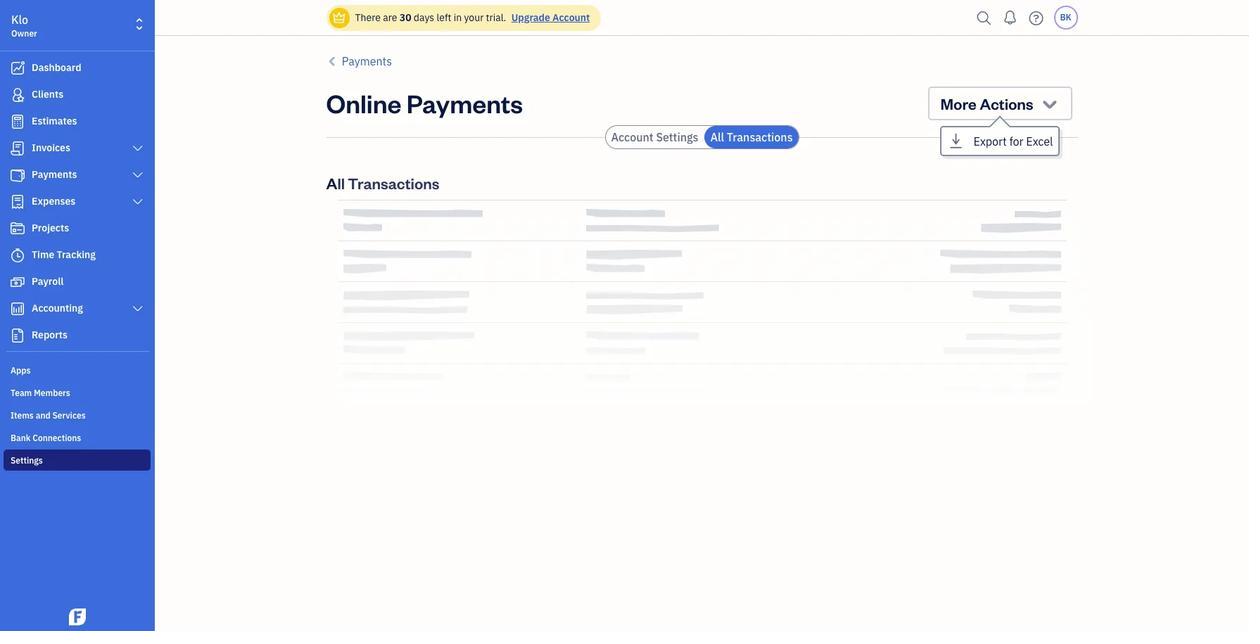 Task type: describe. For each thing, give the bounding box(es) containing it.
estimates link
[[4, 109, 151, 134]]

search image
[[973, 7, 996, 29]]

expense image
[[9, 195, 26, 209]]

export for excel
[[974, 134, 1054, 149]]

team
[[11, 388, 32, 399]]

invoice image
[[9, 142, 26, 156]]

and
[[36, 410, 50, 421]]

payments inside button
[[342, 54, 392, 68]]

bank connections
[[11, 433, 81, 444]]

trial.
[[486, 11, 507, 24]]

1 vertical spatial transactions
[[348, 173, 440, 193]]

owner
[[11, 28, 37, 39]]

chevron large down image for accounting
[[131, 303, 144, 315]]

items and services link
[[4, 405, 151, 426]]

team members link
[[4, 382, 151, 403]]

1 vertical spatial payments
[[407, 87, 523, 120]]

export for excel button
[[942, 127, 1059, 155]]

estimate image
[[9, 115, 26, 129]]

account inside button
[[611, 130, 654, 144]]

dashboard
[[32, 61, 81, 74]]

reports link
[[4, 323, 151, 349]]

online
[[326, 87, 402, 120]]

freshbooks image
[[66, 609, 89, 626]]

transactions inside all transactions button
[[727, 130, 793, 144]]

dashboard image
[[9, 61, 26, 75]]

all inside button
[[711, 130, 725, 144]]

projects link
[[4, 216, 151, 241]]

report image
[[9, 329, 26, 343]]

1 vertical spatial all transactions
[[326, 173, 440, 193]]

days
[[414, 11, 435, 24]]

invoices
[[32, 142, 70, 154]]

apps link
[[4, 360, 151, 381]]

services
[[52, 410, 86, 421]]

clients link
[[4, 82, 151, 108]]

time tracking link
[[4, 243, 151, 268]]

30
[[400, 11, 412, 24]]

bk button
[[1054, 6, 1078, 30]]

klo owner
[[11, 13, 37, 39]]

notifications image
[[999, 4, 1022, 32]]

more actions
[[941, 94, 1034, 113]]

accounting
[[32, 302, 83, 315]]

settings link
[[4, 450, 151, 471]]

go to help image
[[1025, 7, 1048, 29]]

chevrondown image
[[1041, 94, 1060, 113]]

connections
[[33, 433, 81, 444]]



Task type: locate. For each thing, give the bounding box(es) containing it.
account settings
[[611, 130, 699, 144]]

1 horizontal spatial transactions
[[727, 130, 793, 144]]

1 horizontal spatial all transactions
[[711, 130, 793, 144]]

chevron large down image up "payments" link
[[131, 143, 144, 154]]

1 horizontal spatial settings
[[656, 130, 699, 144]]

1 vertical spatial account
[[611, 130, 654, 144]]

0 horizontal spatial settings
[[11, 456, 43, 466]]

transactions
[[727, 130, 793, 144], [348, 173, 440, 193]]

chevron large down image for payments
[[131, 170, 144, 181]]

0 vertical spatial account
[[553, 11, 590, 24]]

upgrade account link
[[509, 11, 590, 24]]

1 chevron large down image from the top
[[131, 143, 144, 154]]

bank connections link
[[4, 427, 151, 448]]

bank
[[11, 433, 31, 444]]

chevron large down image for expenses
[[131, 196, 144, 208]]

0 vertical spatial payments
[[342, 54, 392, 68]]

estimates
[[32, 115, 77, 127]]

1 vertical spatial all
[[326, 173, 345, 193]]

project image
[[9, 222, 26, 236]]

reports
[[32, 329, 68, 341]]

chevron large down image
[[131, 143, 144, 154], [131, 170, 144, 181], [131, 196, 144, 208], [131, 303, 144, 315]]

0 horizontal spatial all
[[326, 173, 345, 193]]

chevron large down image for invoices
[[131, 143, 144, 154]]

all transactions inside button
[[711, 130, 793, 144]]

settings inside button
[[656, 130, 699, 144]]

money image
[[9, 275, 26, 289]]

1 horizontal spatial account
[[611, 130, 654, 144]]

settings inside "main" element
[[11, 456, 43, 466]]

expenses
[[32, 195, 76, 208]]

time tracking
[[32, 249, 96, 261]]

payroll
[[32, 275, 64, 288]]

2 chevron large down image from the top
[[131, 170, 144, 181]]

all
[[711, 130, 725, 144], [326, 173, 345, 193]]

expenses link
[[4, 189, 151, 215]]

time
[[32, 249, 54, 261]]

payments button
[[326, 53, 392, 70]]

payment image
[[9, 168, 26, 182]]

items and services
[[11, 410, 86, 421]]

account
[[553, 11, 590, 24], [611, 130, 654, 144]]

2 horizontal spatial payments
[[407, 87, 523, 120]]

0 horizontal spatial transactions
[[348, 173, 440, 193]]

payments link
[[4, 163, 151, 188]]

chevron large down image inside the 'expenses' link
[[131, 196, 144, 208]]

team members
[[11, 388, 70, 399]]

upgrade
[[512, 11, 550, 24]]

chart image
[[9, 302, 26, 316]]

chevron large down image up reports link
[[131, 303, 144, 315]]

more actions button
[[928, 87, 1073, 120]]

all transactions button
[[705, 126, 799, 149]]

left
[[437, 11, 452, 24]]

in
[[454, 11, 462, 24]]

apps
[[11, 365, 31, 376]]

invoices link
[[4, 136, 151, 161]]

payments
[[342, 54, 392, 68], [407, 87, 523, 120], [32, 168, 77, 181]]

2 vertical spatial payments
[[32, 168, 77, 181]]

3 chevron large down image from the top
[[131, 196, 144, 208]]

your
[[464, 11, 484, 24]]

client image
[[9, 88, 26, 102]]

actions
[[980, 94, 1034, 113]]

for
[[1010, 134, 1024, 149]]

accounting link
[[4, 296, 151, 322]]

chevron large down image up the 'expenses' link
[[131, 170, 144, 181]]

timer image
[[9, 249, 26, 263]]

bk
[[1061, 12, 1072, 23]]

more
[[941, 94, 977, 113]]

chevronleft image
[[326, 53, 339, 70]]

settings
[[656, 130, 699, 144], [11, 456, 43, 466]]

0 vertical spatial all
[[711, 130, 725, 144]]

1 horizontal spatial all
[[711, 130, 725, 144]]

0 vertical spatial transactions
[[727, 130, 793, 144]]

there
[[355, 11, 381, 24]]

items
[[11, 410, 34, 421]]

chevron large down image inside accounting link
[[131, 303, 144, 315]]

account settings button
[[606, 126, 704, 149]]

all transactions
[[711, 130, 793, 144], [326, 173, 440, 193]]

1 horizontal spatial payments
[[342, 54, 392, 68]]

are
[[383, 11, 397, 24]]

dashboard link
[[4, 56, 151, 81]]

there are 30 days left in your trial. upgrade account
[[355, 11, 590, 24]]

members
[[34, 388, 70, 399]]

chevron large down image up projects link
[[131, 196, 144, 208]]

0 vertical spatial settings
[[656, 130, 699, 144]]

payroll link
[[4, 270, 151, 295]]

online payments
[[326, 87, 523, 120]]

crown image
[[332, 10, 347, 25]]

0 horizontal spatial payments
[[32, 168, 77, 181]]

chevron large down image inside "payments" link
[[131, 170, 144, 181]]

payments inside "main" element
[[32, 168, 77, 181]]

excel
[[1027, 134, 1054, 149]]

0 vertical spatial all transactions
[[711, 130, 793, 144]]

tracking
[[57, 249, 96, 261]]

projects
[[32, 222, 69, 234]]

0 horizontal spatial account
[[553, 11, 590, 24]]

export
[[974, 134, 1007, 149]]

main element
[[0, 0, 190, 632]]

1 vertical spatial settings
[[11, 456, 43, 466]]

clients
[[32, 88, 64, 101]]

0 horizontal spatial all transactions
[[326, 173, 440, 193]]

klo
[[11, 13, 28, 27]]

chevron large down image inside invoices link
[[131, 143, 144, 154]]

4 chevron large down image from the top
[[131, 303, 144, 315]]



Task type: vqa. For each thing, say whether or not it's contained in the screenshot.
MORE ACTIONS dropdown button
yes



